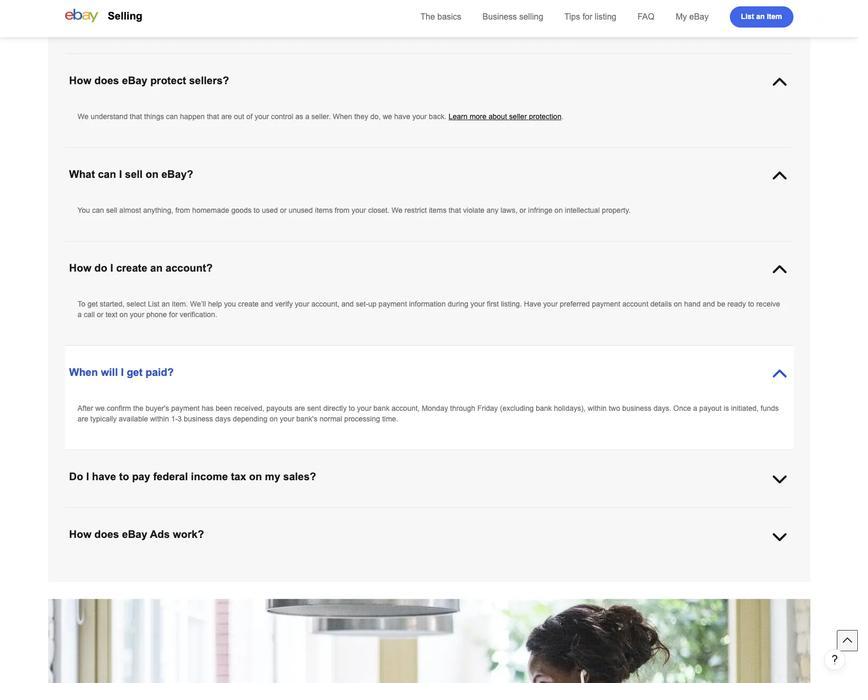 Task type: vqa. For each thing, say whether or not it's contained in the screenshot.
Much Smaller Than I Expected.
no



Task type: describe. For each thing, give the bounding box(es) containing it.
0 vertical spatial the
[[421, 12, 435, 21]]

a left the form
[[524, 509, 529, 517]]

on right it
[[99, 540, 107, 549]]

(excluding
[[500, 404, 534, 413]]

directly
[[324, 404, 347, 413]]

to up doesn't
[[497, 509, 503, 517]]

if
[[605, 530, 608, 538]]

you right if
[[610, 530, 622, 538]]

business inside ebay ads can help you build your business on ebay with effective advertising tools that create a meaningful connection between you and ebay's global community of passionate buyers - and help you sell your items faster. stand out among billions of listings on ebay by putting your items in front of interested buyers no matter the size of your budget.
[[189, 566, 219, 575]]

on left the how
[[535, 8, 543, 16]]

how does ebay ads work?
[[69, 529, 204, 540]]

3
[[178, 415, 182, 423]]

1 horizontal spatial when
[[333, 112, 353, 121]]

ads inside ebay ads can help you build your business on ebay with effective advertising tools that create a meaningful connection between you and ebay's global community of passionate buyers - and help you sell your items faster. stand out among billions of listings on ebay by putting your items in front of interested buyers no matter the size of your budget.
[[96, 566, 109, 575]]

you right the how
[[561, 8, 573, 16]]

interest.
[[212, 19, 239, 27]]

of down tools
[[341, 577, 347, 585]]

on right text
[[120, 310, 128, 319]]

are down the 2022
[[205, 530, 215, 538]]

first
[[487, 300, 499, 308]]

on left jan
[[105, 509, 113, 517]]

i for create
[[110, 262, 113, 274]]

phone
[[146, 310, 167, 319]]

1 horizontal spatial receive
[[635, 509, 659, 517]]

for inside for most items, we can provide a price recommendation for you based on recently sold, similar items. how you price your item can depend on how you prefer to sell it—auction or buy it now. choose a lower starting price for auctions to create more interest.
[[78, 8, 89, 16]]

1 horizontal spatial more
[[470, 112, 487, 121]]

your left first
[[471, 300, 485, 308]]

ebay right my
[[690, 12, 709, 21]]

faq link
[[638, 12, 655, 21]]

1 horizontal spatial .
[[562, 112, 564, 121]]

2022,
[[138, 509, 156, 517]]

or inside to get started, select list an item. we'll help you create and verify your account, and set-up payment information during your first listing. have your preferred payment account details on hand and be ready to receive a call or text on your phone for verification.
[[97, 310, 104, 319]]

account, inside after we confirm the buyer's payment has been received, payouts are sent directly to your bank account, monday through friday (excluding bank holidays), within two business days. once a payout is initiated, funds are typically available within 1-3 business days depending on your bank's normal processing time.
[[392, 404, 420, 413]]

ebay left the by at the left
[[226, 577, 243, 585]]

happen
[[180, 112, 205, 121]]

you
[[78, 206, 90, 215]]

you up the our at the bottom
[[423, 530, 435, 538]]

your up processing
[[357, 404, 372, 413]]

1 horizontal spatial within
[[588, 404, 607, 413]]

1 horizontal spatial buyers
[[659, 566, 681, 575]]

2 vertical spatial receive
[[434, 519, 458, 528]]

intellectual
[[565, 206, 600, 215]]

unused
[[289, 206, 313, 215]]

to left pay
[[119, 471, 129, 483]]

1 horizontal spatial any
[[487, 206, 499, 215]]

ebay up faster. in the bottom of the page
[[78, 566, 95, 575]]

used
[[262, 206, 278, 215]]

how does ebay protect sellers?
[[69, 75, 229, 86]]

can right you
[[92, 206, 104, 215]]

1 vertical spatial taxes
[[357, 530, 374, 538]]

create inside ebay ads can help you build your business on ebay with effective advertising tools that create a meaningful connection between you and ebay's global community of passionate buyers - and help you sell your items faster. stand out among billions of listings on ebay by putting your items in front of interested buyers no matter the size of your budget.
[[365, 566, 385, 575]]

0 horizontal spatial 1099-
[[466, 519, 485, 528]]

1 vertical spatial learn
[[520, 577, 539, 585]]

subject
[[324, 540, 347, 549]]

what can i sell on ebay?
[[69, 168, 193, 180]]

for inside to get started, select list an item. we'll help you create and verify your account, and set-up payment information during your first listing. have your preferred payment account details on hand and be ready to receive a call or text on your phone for verification.
[[169, 310, 178, 319]]

your up the profit
[[191, 519, 205, 528]]

your left back.
[[413, 112, 427, 121]]

you'll
[[599, 519, 616, 528]]

1 horizontal spatial price
[[189, 8, 205, 16]]

time.
[[382, 415, 399, 423]]

your down payouts on the left bottom of the page
[[280, 415, 295, 423]]

when will i get paid?
[[69, 367, 174, 378]]

for left based
[[264, 8, 273, 16]]

more
[[541, 577, 558, 585]]

an inside list an item link
[[757, 12, 765, 20]]

or right laws,
[[520, 206, 527, 215]]

file
[[304, 519, 313, 528]]

1 vertical spatial have
[[92, 471, 116, 483]]

payments,
[[327, 509, 362, 517]]

2 horizontal spatial 1099-
[[759, 519, 778, 528]]

that left the things
[[130, 112, 142, 121]]

you right so
[[294, 530, 306, 538]]

1 horizontal spatial list
[[742, 12, 755, 20]]

normal
[[320, 415, 343, 423]]

0 vertical spatial sold
[[153, 530, 167, 538]]

account
[[623, 300, 649, 308]]

1 horizontal spatial payment
[[379, 300, 407, 308]]

we inside for most items, we can provide a price recommendation for you based on recently sold, similar items. how you price your item can depend on how you prefer to sell it—auction or buy it now. choose a lower starting price for auctions to create more interest.
[[131, 8, 140, 16]]

on down made
[[221, 566, 229, 575]]

items down then
[[762, 566, 780, 575]]

community
[[575, 566, 610, 575]]

meaningful
[[394, 566, 430, 575]]

a inside ebay ads can help you build your business on ebay with effective advertising tools that create a meaningful connection between you and ebay's global community of passionate buyers - and help you sell your items faster. stand out among billions of listings on ebay by putting your items in front of interested buyers no matter the size of your budget.
[[388, 566, 392, 575]]

taxable,
[[256, 530, 282, 538]]

you down 'marketplaces'
[[420, 519, 432, 528]]

information
[[409, 300, 446, 308]]

selling
[[520, 12, 544, 21]]

ebay's
[[529, 566, 551, 575]]

more inside 'starting on jan 1, 2022, irs regulations require all businesses that process payments, including online marketplaces like ebay, to issue a form 1099-k for all sellers who receive $600 or more in sales. the new tax reporting requirement may impact your 2022 tax return that you may file in 2023. however, just because you receive a 1099-k doesn't automatically mean that you'll owe taxes on the amount reported on your 1099- k. only goods that are sold for a profit are considered taxable, so you won't owe any taxes on something you sell for less than what you paid for it. for example, if you bought a bike for $1,000 last year, and then sold it on ebay today for $700, that $700 you made would generally not be subject to income tax. check out our'
[[688, 509, 705, 517]]

0 horizontal spatial sold
[[78, 540, 91, 549]]

can right the things
[[166, 112, 178, 121]]

2023.
[[323, 519, 341, 528]]

2 horizontal spatial price
[[444, 8, 460, 16]]

0 horizontal spatial price
[[104, 19, 120, 27]]

laws,
[[501, 206, 518, 215]]

based
[[289, 8, 309, 16]]

ebay down the requirement
[[122, 529, 147, 540]]

does for how does ebay protect sellers?
[[94, 75, 119, 86]]

ebay?
[[162, 168, 193, 180]]

sellers?
[[189, 75, 229, 86]]

1 horizontal spatial out
[[234, 112, 244, 121]]

0 vertical spatial have
[[395, 112, 411, 121]]

basics
[[438, 12, 462, 21]]

your left closet.
[[352, 206, 366, 215]]

typically
[[90, 415, 117, 423]]

about
[[489, 112, 508, 121]]

on left hand
[[674, 300, 683, 308]]

can up auctions
[[142, 8, 154, 16]]

items down advertising
[[296, 577, 314, 585]]

0 vertical spatial business
[[623, 404, 652, 413]]

for right today
[[149, 540, 157, 549]]

2 bank from the left
[[536, 404, 552, 413]]

that down businesses at the bottom left of page
[[259, 519, 271, 528]]

of right community
[[613, 566, 619, 575]]

you up the among
[[141, 566, 153, 575]]

up
[[369, 300, 377, 308]]

on right based
[[311, 8, 320, 16]]

advertising
[[295, 566, 331, 575]]

then
[[753, 530, 767, 538]]

1 vertical spatial in
[[315, 519, 321, 528]]

how for how does ebay ads work?
[[69, 529, 92, 540]]

my
[[265, 471, 281, 483]]

and left verify
[[261, 300, 273, 308]]

federal
[[153, 471, 188, 483]]

learn more .
[[520, 577, 560, 585]]

amount
[[676, 519, 701, 528]]

create right do
[[116, 262, 147, 274]]

1 vertical spatial .
[[558, 577, 560, 585]]

2022
[[207, 519, 224, 528]]

can inside ebay ads can help you build your business on ebay with effective advertising tools that create a meaningful connection between you and ebay's global community of passionate buyers - and help you sell your items faster. stand out among billions of listings on ebay by putting your items in front of interested buyers no matter the size of your budget.
[[111, 566, 123, 575]]

requirement
[[109, 519, 149, 528]]

almost
[[119, 206, 141, 215]]

sellers
[[596, 509, 618, 517]]

your right have
[[544, 300, 558, 308]]

your inside for most items, we can provide a price recommendation for you based on recently sold, similar items. how you price your item can depend on how you prefer to sell it—auction or buy it now. choose a lower starting price for auctions to create more interest.
[[462, 8, 476, 16]]

out inside 'starting on jan 1, 2022, irs regulations require all businesses that process payments, including online marketplaces like ebay, to issue a form 1099-k for all sellers who receive $600 or more in sales. the new tax reporting requirement may impact your 2022 tax return that you may file in 2023. however, just because you receive a 1099-k doesn't automatically mean that you'll owe taxes on the amount reported on your 1099- k. only goods that are sold for a profit are considered taxable, so you won't owe any taxes on something you sell for less than what you paid for it. for example, if you bought a bike for $1,000 last year, and then sold it on ebay today for $700, that $700 you made would generally not be subject to income tax. check out our'
[[421, 540, 431, 549]]

bank's
[[297, 415, 318, 423]]

made
[[227, 540, 245, 549]]

funds
[[761, 404, 780, 413]]

mean
[[564, 519, 582, 528]]

by
[[245, 577, 253, 585]]

2 horizontal spatial help
[[702, 566, 716, 575]]

and up budget.
[[514, 566, 527, 575]]

1 may from the left
[[151, 519, 165, 528]]

a left lower
[[732, 8, 736, 16]]

for right bike
[[671, 530, 680, 538]]

for left it.
[[541, 530, 549, 538]]

the basics link
[[421, 12, 462, 21]]

1 vertical spatial when
[[69, 367, 98, 378]]

check
[[398, 540, 419, 549]]

out inside ebay ads can help you build your business on ebay with effective advertising tools that create a meaningful connection between you and ebay's global community of passionate buyers - and help you sell your items faster. stand out among billions of listings on ebay by putting your items in front of interested buyers no matter the size of your budget.
[[121, 577, 132, 585]]

or inside for most items, we can provide a price recommendation for you based on recently sold, similar items. how you price your item can depend on how you prefer to sell it—auction or buy it now. choose a lower starting price for auctions to create more interest.
[[656, 8, 663, 16]]

your down effective
[[280, 577, 294, 585]]

to right prefer in the right of the page
[[597, 8, 603, 16]]

on up bike
[[653, 519, 661, 528]]

0 vertical spatial income
[[191, 471, 228, 483]]

that left the violate
[[449, 206, 461, 215]]

your right verify
[[295, 300, 310, 308]]

on left ebay?
[[146, 168, 159, 180]]

has
[[202, 404, 214, 413]]

a inside to get started, select list an item. we'll help you create and verify your account, and set-up payment information during your first listing. have your preferred payment account details on hand and be ready to receive a call or text on your phone for verification.
[[78, 310, 82, 319]]

0 horizontal spatial buyers
[[384, 577, 406, 585]]

what
[[69, 168, 95, 180]]

2 from from the left
[[335, 206, 350, 215]]

1 vertical spatial we
[[392, 206, 403, 215]]

to get started, select list an item. we'll help you create and verify your account, and set-up payment information during your first listing. have your preferred payment account details on hand and be ready to receive a call or text on your phone for verification.
[[78, 300, 781, 319]]

be inside to get started, select list an item. we'll help you create and verify your account, and set-up payment information during your first listing. have your preferred payment account details on hand and be ready to receive a call or text on your phone for verification.
[[718, 300, 726, 308]]

generally
[[269, 540, 299, 549]]

0 vertical spatial tax
[[231, 471, 246, 483]]

are down the after
[[78, 415, 88, 423]]

that inside ebay ads can help you build your business on ebay with effective advertising tools that create a meaningful connection between you and ebay's global community of passionate buyers - and help you sell your items faster. stand out among billions of listings on ebay by putting your items in front of interested buyers no matter the size of your budget.
[[350, 566, 363, 575]]

that up example,
[[584, 519, 597, 528]]

our
[[433, 540, 444, 549]]

who
[[620, 509, 633, 517]]

days.
[[654, 404, 672, 413]]

a left bike
[[649, 530, 653, 538]]

0 horizontal spatial k
[[485, 519, 490, 528]]

for down impact
[[169, 530, 178, 538]]

sold,
[[350, 8, 365, 16]]

does for how does ebay ads work?
[[94, 529, 119, 540]]

been
[[216, 404, 232, 413]]

are up today
[[141, 530, 151, 538]]

you up so
[[273, 519, 285, 528]]

list an item link
[[730, 6, 794, 28]]

anything,
[[143, 206, 173, 215]]

call
[[84, 310, 95, 319]]

0 horizontal spatial within
[[150, 415, 169, 423]]

tips for listing
[[565, 12, 617, 21]]

do,
[[371, 112, 381, 121]]

a down impact
[[180, 530, 184, 538]]

payout
[[700, 404, 722, 413]]

no
[[408, 577, 416, 585]]

your down then
[[745, 566, 760, 575]]

1 vertical spatial business
[[184, 415, 213, 423]]

verify
[[275, 300, 293, 308]]

$700
[[194, 540, 211, 549]]

stand
[[100, 577, 119, 585]]

0 vertical spatial ads
[[150, 529, 170, 540]]

1 horizontal spatial goods
[[232, 206, 252, 215]]

to inside to get started, select list an item. we'll help you create and verify your account, and set-up payment information during your first listing. have your preferred payment account details on hand and be ready to receive a call or text on your phone for verification.
[[749, 300, 755, 308]]

buy
[[665, 8, 677, 16]]

payment inside after we confirm the buyer's payment has been received, payouts are sent directly to your bank account, monday through friday (excluding bank holidays), within two business days. once a payout is initiated, funds are typically available within 1-3 business days depending on your bank's normal processing time.
[[171, 404, 200, 413]]

create inside for most items, we can provide a price recommendation for you based on recently sold, similar items. how you price your item can depend on how you prefer to sell it—auction or buy it now. choose a lower starting price for auctions to create more interest.
[[171, 19, 191, 27]]

1 vertical spatial get
[[127, 367, 143, 378]]

sell up almost
[[125, 168, 143, 180]]

the basics
[[421, 12, 462, 21]]

sell left almost
[[106, 206, 117, 215]]

your left control
[[255, 112, 269, 121]]

to down provide
[[163, 19, 169, 27]]

a right provide
[[183, 8, 187, 16]]

ready
[[728, 300, 747, 308]]

the inside ebay ads can help you build your business on ebay with effective advertising tools that create a meaningful connection between you and ebay's global community of passionate buyers - and help you sell your items faster. stand out among billions of listings on ebay by putting your items in front of interested buyers no matter the size of your budget.
[[441, 577, 452, 585]]

can left depend
[[494, 8, 506, 16]]

or right used
[[280, 206, 287, 215]]

for down items, at the top of the page
[[122, 19, 131, 27]]

0 vertical spatial owe
[[618, 519, 631, 528]]

now.
[[686, 8, 702, 16]]

that down the requirement
[[126, 530, 139, 538]]

you left paid
[[511, 530, 523, 538]]

we inside after we confirm the buyer's payment has been received, payouts are sent directly to your bank account, monday through friday (excluding bank holidays), within two business days. once a payout is initiated, funds are typically available within 1-3 business days depending on your bank's normal processing time.
[[95, 404, 105, 413]]

0 vertical spatial we
[[78, 112, 89, 121]]

items right restrict
[[429, 206, 447, 215]]

1 horizontal spatial item
[[768, 12, 783, 20]]

on down just
[[377, 530, 385, 538]]

0 vertical spatial in
[[707, 509, 713, 517]]

1 vertical spatial tax
[[767, 509, 777, 517]]

you inside to get started, select list an item. we'll help you create and verify your account, and set-up payment information during your first listing. have your preferred payment account details on hand and be ready to receive a call or text on your phone for verification.
[[224, 300, 236, 308]]



Task type: locate. For each thing, give the bounding box(es) containing it.
connection
[[432, 566, 468, 575]]

1 horizontal spatial the
[[441, 577, 452, 585]]

budget.
[[494, 577, 518, 585]]

the down $600
[[663, 519, 674, 528]]

1 horizontal spatial be
[[718, 300, 726, 308]]

form
[[531, 509, 548, 517]]

1 horizontal spatial all
[[587, 509, 594, 517]]

payment up "3"
[[171, 404, 200, 413]]

listings
[[191, 577, 214, 585]]

ebay inside 'starting on jan 1, 2022, irs regulations require all businesses that process payments, including online marketplaces like ebay, to issue a form 1099-k for all sellers who receive $600 or more in sales. the new tax reporting requirement may impact your 2022 tax return that you may file in 2023. however, just because you receive a 1099-k doesn't automatically mean that you'll owe taxes on the amount reported on your 1099- k. only goods that are sold for a profit are considered taxable, so you won't owe any taxes on something you sell for less than what you paid for it. for example, if you bought a bike for $1,000 last year, and then sold it on ebay today for $700, that $700 you made would generally not be subject to income tax. check out our'
[[109, 540, 126, 549]]

any
[[487, 206, 499, 215], [343, 530, 355, 538]]

help right -
[[702, 566, 716, 575]]

receive right who
[[635, 509, 659, 517]]

0 vertical spatial taxes
[[633, 519, 651, 528]]

price down items, at the top of the page
[[104, 19, 120, 27]]

0 horizontal spatial more
[[193, 19, 210, 27]]

are
[[221, 112, 232, 121], [295, 404, 305, 413], [78, 415, 88, 423], [141, 530, 151, 538], [205, 530, 215, 538]]

1099-
[[550, 509, 569, 517], [466, 519, 485, 528], [759, 519, 778, 528]]

and left then
[[738, 530, 751, 538]]

reported
[[703, 519, 730, 528]]

ebay up the by at the left
[[231, 566, 248, 575]]

ebay left protect
[[122, 75, 147, 86]]

receive inside to get started, select list an item. we'll help you create and verify your account, and set-up payment information during your first listing. have your preferred payment account details on hand and be ready to receive a call or text on your phone for verification.
[[757, 300, 781, 308]]

for inside 'starting on jan 1, 2022, irs regulations require all businesses that process payments, including online marketplaces like ebay, to issue a form 1099-k for all sellers who receive $600 or more in sales. the new tax reporting requirement may impact your 2022 tax return that you may file in 2023. however, just because you receive a 1099-k doesn't automatically mean that you'll owe taxes on the amount reported on your 1099- k. only goods that are sold for a profit are considered taxable, so you won't owe any taxes on something you sell for less than what you paid for it. for example, if you bought a bike for $1,000 last year, and then sold it on ebay today for $700, that $700 you made would generally not be subject to income tax. check out our'
[[559, 530, 570, 538]]

can up stand
[[111, 566, 123, 575]]

income left tax.
[[358, 540, 382, 549]]

have
[[524, 300, 542, 308]]

1 horizontal spatial have
[[395, 112, 411, 121]]

business down has
[[184, 415, 213, 423]]

among
[[134, 577, 156, 585]]

0 horizontal spatial the
[[421, 12, 435, 21]]

account, up time.
[[392, 404, 420, 413]]

interested
[[349, 577, 381, 585]]

0 horizontal spatial be
[[313, 540, 322, 549]]

0 horizontal spatial list
[[148, 300, 160, 308]]

and inside 'starting on jan 1, 2022, irs regulations require all businesses that process payments, including online marketplaces like ebay, to issue a form 1099-k for all sellers who receive $600 or more in sales. the new tax reporting requirement may impact your 2022 tax return that you may file in 2023. however, just because you receive a 1099-k doesn't automatically mean that you'll owe taxes on the amount reported on your 1099- k. only goods that are sold for a profit are considered taxable, so you won't owe any taxes on something you sell for less than what you paid for it. for example, if you bought a bike for $1,000 last year, and then sold it on ebay today for $700, that $700 you made would generally not be subject to income tax. check out our'
[[738, 530, 751, 538]]

the down 'connection'
[[441, 577, 452, 585]]

infringe
[[529, 206, 553, 215]]

1 horizontal spatial sold
[[153, 530, 167, 538]]

for left 'less'
[[450, 530, 459, 538]]

get
[[88, 300, 98, 308], [127, 367, 143, 378]]

1 vertical spatial the
[[663, 519, 674, 528]]

receive
[[757, 300, 781, 308], [635, 509, 659, 517], [434, 519, 458, 528]]

1 vertical spatial for
[[559, 530, 570, 538]]

just
[[377, 519, 388, 528]]

how inside for most items, we can provide a price recommendation for you based on recently sold, similar items. how you price your item can depend on how you prefer to sell it—auction or buy it now. choose a lower starting price for auctions to create more interest.
[[413, 8, 428, 16]]

help inside to get started, select list an item. we'll help you create and verify your account, and set-up payment information during your first listing. have your preferred payment account details on hand and be ready to receive a call or text on your phone for verification.
[[208, 300, 222, 308]]

0 horizontal spatial we
[[95, 404, 105, 413]]

of left control
[[247, 112, 253, 121]]

to up processing
[[349, 404, 355, 413]]

goods left used
[[232, 206, 252, 215]]

k
[[569, 509, 574, 517], [485, 519, 490, 528]]

your down new
[[743, 519, 757, 528]]

0 horizontal spatial goods
[[104, 530, 124, 538]]

when left they
[[333, 112, 353, 121]]

owe down who
[[618, 519, 631, 528]]

1 horizontal spatial we
[[392, 206, 403, 215]]

size
[[454, 577, 467, 585]]

0 vertical spatial more
[[193, 19, 210, 27]]

we right closet.
[[392, 206, 403, 215]]

0 vertical spatial we
[[131, 8, 140, 16]]

1 vertical spatial owe
[[327, 530, 341, 538]]

we left understand
[[78, 112, 89, 121]]

how for how do i create an account?
[[69, 262, 92, 274]]

a inside after we confirm the buyer's payment has been received, payouts are sent directly to your bank account, monday through friday (excluding bank holidays), within two business days. once a payout is initiated, funds are typically available within 1-3 business days depending on your bank's normal processing time.
[[694, 404, 698, 413]]

bank up time.
[[374, 404, 390, 413]]

0 horizontal spatial out
[[121, 577, 132, 585]]

that up interested
[[350, 566, 363, 575]]

any down however,
[[343, 530, 355, 538]]

a up 'less'
[[460, 519, 464, 528]]

be
[[718, 300, 726, 308], [313, 540, 322, 549]]

0 vertical spatial goods
[[232, 206, 252, 215]]

learn more link
[[520, 577, 558, 585]]

two
[[609, 404, 621, 413]]

effective
[[265, 566, 293, 575]]

1 vertical spatial sold
[[78, 540, 91, 549]]

within left two
[[588, 404, 607, 413]]

on inside after we confirm the buyer's payment has been received, payouts are sent directly to your bank account, monday through friday (excluding bank holidays), within two business days. once a payout is initiated, funds are typically available within 1-3 business days depending on your bank's normal processing time.
[[270, 415, 278, 423]]

are right happen
[[221, 112, 232, 121]]

1 from from the left
[[175, 206, 190, 215]]

on right listings on the bottom left of page
[[216, 577, 224, 585]]

1 horizontal spatial from
[[335, 206, 350, 215]]

more inside for most items, we can provide a price recommendation for you based on recently sold, similar items. how you price your item can depend on how you prefer to sell it—auction or buy it now. choose a lower starting price for auctions to create more interest.
[[193, 19, 210, 27]]

or inside 'starting on jan 1, 2022, irs regulations require all businesses that process payments, including online marketplaces like ebay, to issue a form 1099-k for all sellers who receive $600 or more in sales. the new tax reporting requirement may impact your 2022 tax return that you may file in 2023. however, just because you receive a 1099-k doesn't automatically mean that you'll owe taxes on the amount reported on your 1099- k. only goods that are sold for a profit are considered taxable, so you won't owe any taxes on something you sell for less than what you paid for it. for example, if you bought a bike for $1,000 last year, and then sold it on ebay today for $700, that $700 you made would generally not be subject to income tax. check out our'
[[680, 509, 686, 517]]

0 vertical spatial .
[[562, 112, 564, 121]]

account, inside to get started, select list an item. we'll help you create and verify your account, and set-up payment information during your first listing. have your preferred payment account details on hand and be ready to receive a call or text on your phone for verification.
[[312, 300, 340, 308]]

of left listings on the bottom left of page
[[183, 577, 189, 585]]

0 vertical spatial receive
[[757, 300, 781, 308]]

how for how does ebay protect sellers?
[[69, 75, 92, 86]]

sales?
[[283, 471, 316, 483]]

1 horizontal spatial k
[[569, 509, 574, 517]]

can right what at the top left of the page
[[98, 168, 116, 180]]

item left depend
[[478, 8, 492, 16]]

to inside after we confirm the buyer's payment has been received, payouts are sent directly to your bank account, monday through friday (excluding bank holidays), within two business days. once a payout is initiated, funds are typically available within 1-3 business days depending on your bank's normal processing time.
[[349, 404, 355, 413]]

0 horizontal spatial we
[[78, 112, 89, 121]]

0 horizontal spatial the
[[133, 404, 144, 413]]

you down year,
[[718, 566, 730, 575]]

a right 'as'
[[306, 112, 310, 121]]

account, left set-
[[312, 300, 340, 308]]

list an item
[[742, 12, 783, 20]]

0 horizontal spatial payment
[[171, 404, 200, 413]]

to right ready
[[749, 300, 755, 308]]

1 vertical spatial buyers
[[384, 577, 406, 585]]

0 horizontal spatial when
[[69, 367, 98, 378]]

irs
[[158, 509, 171, 517]]

k down ebay,
[[485, 519, 490, 528]]

0 horizontal spatial get
[[88, 300, 98, 308]]

1 horizontal spatial get
[[127, 367, 143, 378]]

on down payouts on the left bottom of the page
[[270, 415, 278, 423]]

verification.
[[180, 310, 217, 319]]

sales.
[[715, 509, 735, 517]]

friday
[[478, 404, 498, 413]]

0 vertical spatial when
[[333, 112, 353, 121]]

to left used
[[254, 206, 260, 215]]

impact
[[167, 519, 189, 528]]

you right we'll
[[224, 300, 236, 308]]

taxes down however,
[[357, 530, 374, 538]]

bike
[[655, 530, 669, 538]]

depend
[[508, 8, 533, 16]]

marketplaces
[[417, 509, 461, 517]]

1 vertical spatial account,
[[392, 404, 420, 413]]

price
[[189, 8, 205, 16], [444, 8, 460, 16], [104, 19, 120, 27]]

when
[[333, 112, 353, 121], [69, 367, 98, 378]]

2 may from the left
[[287, 519, 301, 528]]

the
[[133, 404, 144, 413], [663, 519, 674, 528], [441, 577, 452, 585]]

and right -
[[688, 566, 700, 575]]

2 horizontal spatial the
[[663, 519, 674, 528]]

1 vertical spatial any
[[343, 530, 355, 538]]

1 horizontal spatial income
[[358, 540, 382, 549]]

example,
[[572, 530, 602, 538]]

homemade
[[192, 206, 229, 215]]

help, opens dialogs image
[[830, 655, 841, 665]]

have
[[395, 112, 411, 121], [92, 471, 116, 483]]

your down select
[[130, 310, 144, 319]]

the left the basics
[[421, 12, 435, 21]]

0 horizontal spatial learn
[[449, 112, 468, 121]]

set-
[[356, 300, 369, 308]]

0 horizontal spatial item
[[478, 8, 492, 16]]

learn more about seller protection link
[[449, 112, 562, 121]]

prefer
[[575, 8, 595, 16]]

1 vertical spatial more
[[470, 112, 487, 121]]

your down between
[[477, 577, 492, 585]]

2 horizontal spatial receive
[[757, 300, 781, 308]]

received,
[[234, 404, 265, 413]]

buyers
[[659, 566, 681, 575], [384, 577, 406, 585]]

item
[[478, 8, 492, 16], [768, 12, 783, 20]]

i for get
[[121, 367, 124, 378]]

list right choose
[[742, 12, 755, 20]]

we understand that things can happen that are out of your control as a seller. when they do, we have your back. learn more about seller protection .
[[78, 112, 564, 121]]

income
[[191, 471, 228, 483], [358, 540, 382, 549]]

1 horizontal spatial 1099-
[[550, 509, 569, 517]]

in inside ebay ads can help you build your business on ebay with effective advertising tools that create a meaningful connection between you and ebay's global community of passionate buyers - and help you sell your items faster. stand out among billions of listings on ebay by putting your items in front of interested buyers no matter the size of your budget.
[[316, 577, 322, 585]]

on up year,
[[732, 519, 741, 528]]

1 horizontal spatial the
[[737, 509, 749, 517]]

jan
[[116, 509, 128, 517]]

1 horizontal spatial account,
[[392, 404, 420, 413]]

you up budget.
[[500, 566, 512, 575]]

0 vertical spatial list
[[742, 12, 755, 20]]

1 vertical spatial within
[[150, 415, 169, 423]]

lower
[[738, 8, 756, 16]]

from left closet.
[[335, 206, 350, 215]]

1 vertical spatial an
[[150, 262, 163, 274]]

0 horizontal spatial ads
[[96, 566, 109, 575]]

business right two
[[623, 404, 652, 413]]

1 vertical spatial be
[[313, 540, 322, 549]]

my ebay
[[676, 12, 709, 21]]

business selling
[[483, 12, 544, 21]]

payment right up
[[379, 300, 407, 308]]

the inside after we confirm the buyer's payment has been received, payouts are sent directly to your bank account, monday through friday (excluding bank holidays), within two business days. once a payout is initiated, funds are typically available within 1-3 business days depending on your bank's normal processing time.
[[133, 404, 144, 413]]

faq
[[638, 12, 655, 21]]

on right infringe
[[555, 206, 563, 215]]

less
[[461, 530, 474, 538]]

preferred
[[560, 300, 590, 308]]

like
[[463, 509, 474, 517]]

holidays),
[[554, 404, 586, 413]]

the left new
[[737, 509, 749, 517]]

0 horizontal spatial help
[[125, 566, 139, 575]]

items right "unused"
[[315, 206, 333, 215]]

0 vertical spatial within
[[588, 404, 607, 413]]

1-
[[171, 415, 178, 423]]

won't
[[308, 530, 325, 538]]

2 vertical spatial business
[[189, 566, 219, 575]]

2 vertical spatial tax
[[226, 519, 236, 528]]

will
[[101, 367, 118, 378]]

bought
[[624, 530, 647, 538]]

$1,000
[[682, 530, 704, 538]]

businesses
[[246, 509, 283, 517]]

and right hand
[[703, 300, 716, 308]]

$700,
[[159, 540, 178, 549]]

the inside 'starting on jan 1, 2022, irs regulations require all businesses that process payments, including online marketplaces like ebay, to issue a form 1099-k for all sellers who receive $600 or more in sales. the new tax reporting requirement may impact your 2022 tax return that you may file in 2023. however, just because you receive a 1099-k doesn't automatically mean that you'll owe taxes on the amount reported on your 1099- k. only goods that are sold for a profit are considered taxable, so you won't owe any taxes on something you sell for less than what you paid for it. for example, if you bought a bike for $1,000 last year, and then sold it on ebay today for $700, that $700 you made would generally not be subject to income tax. check out our'
[[663, 519, 674, 528]]

1099- down like
[[466, 519, 485, 528]]

1 horizontal spatial owe
[[618, 519, 631, 528]]

you right items.
[[430, 8, 442, 16]]

to
[[597, 8, 603, 16], [163, 19, 169, 27], [254, 206, 260, 215], [749, 300, 755, 308], [349, 404, 355, 413], [119, 471, 129, 483], [497, 509, 503, 517], [349, 540, 356, 549]]

that down the profit
[[180, 540, 192, 549]]

0 vertical spatial does
[[94, 75, 119, 86]]

2 horizontal spatial we
[[383, 112, 393, 121]]

1 does from the top
[[94, 75, 119, 86]]

you right "$700"
[[213, 540, 225, 549]]

that right happen
[[207, 112, 219, 121]]

for down item.
[[169, 310, 178, 319]]

out
[[234, 112, 244, 121], [421, 540, 431, 549], [121, 577, 132, 585]]

0 vertical spatial get
[[88, 300, 98, 308]]

0 vertical spatial the
[[133, 404, 144, 413]]

how
[[413, 8, 428, 16], [69, 75, 92, 86], [69, 262, 92, 274], [69, 529, 92, 540]]

income inside 'starting on jan 1, 2022, irs regulations require all businesses that process payments, including online marketplaces like ebay, to issue a form 1099-k for all sellers who receive $600 or more in sales. the new tax reporting requirement may impact your 2022 tax return that you may file in 2023. however, just because you receive a 1099-k doesn't automatically mean that you'll owe taxes on the amount reported on your 1099- k. only goods that are sold for a profit are considered taxable, so you won't owe any taxes on something you sell for less than what you paid for it. for example, if you bought a bike for $1,000 last year, and then sold it on ebay today for $700, that $700 you made would generally not be subject to income tax. check out our'
[[358, 540, 382, 549]]

goods inside 'starting on jan 1, 2022, irs regulations require all businesses that process payments, including online marketplaces like ebay, to issue a form 1099-k for all sellers who receive $600 or more in sales. the new tax reporting requirement may impact your 2022 tax return that you may file in 2023. however, just because you receive a 1099-k doesn't automatically mean that you'll owe taxes on the amount reported on your 1099- k. only goods that are sold for a profit are considered taxable, so you won't owe any taxes on something you sell for less than what you paid for it. for example, if you bought a bike for $1,000 last year, and then sold it on ebay today for $700, that $700 you made would generally not be subject to income tax. check out our'
[[104, 530, 124, 538]]

and left set-
[[342, 300, 354, 308]]

in up reported
[[707, 509, 713, 517]]

goods
[[232, 206, 252, 215], [104, 530, 124, 538]]

process
[[299, 509, 325, 517]]

a left meaningful on the bottom of the page
[[388, 566, 392, 575]]

receive right ready
[[757, 300, 781, 308]]

create inside to get started, select list an item. we'll help you create and verify your account, and set-up payment information during your first listing. have your preferred payment account details on hand and be ready to receive a call or text on your phone for verification.
[[238, 300, 259, 308]]

1 horizontal spatial bank
[[536, 404, 552, 413]]

the inside 'starting on jan 1, 2022, irs regulations require all businesses that process payments, including online marketplaces like ebay, to issue a form 1099-k for all sellers who receive $600 or more in sales. the new tax reporting requirement may impact your 2022 tax return that you may file in 2023. however, just because you receive a 1099-k doesn't automatically mean that you'll owe taxes on the amount reported on your 1099- k. only goods that are sold for a profit are considered taxable, so you won't owe any taxes on something you sell for less than what you paid for it. for example, if you bought a bike for $1,000 last year, and then sold it on ebay today for $700, that $700 you made would generally not be subject to income tax. check out our'
[[737, 509, 749, 517]]

1 vertical spatial ads
[[96, 566, 109, 575]]

may
[[151, 519, 165, 528], [287, 519, 301, 528]]

2 vertical spatial the
[[441, 577, 452, 585]]

0 horizontal spatial owe
[[327, 530, 341, 538]]

0 horizontal spatial have
[[92, 471, 116, 483]]

it
[[680, 8, 684, 16]]

be inside 'starting on jan 1, 2022, irs regulations require all businesses that process payments, including online marketplaces like ebay, to issue a form 1099-k for all sellers who receive $600 or more in sales. the new tax reporting requirement may impact your 2022 tax return that you may file in 2023. however, just because you receive a 1099-k doesn't automatically mean that you'll owe taxes on the amount reported on your 1099- k. only goods that are sold for a profit are considered taxable, so you won't owe any taxes on something you sell for less than what you paid for it. for example, if you bought a bike for $1,000 last year, and then sold it on ebay today for $700, that $700 you made would generally not be subject to income tax. check out our'
[[313, 540, 322, 549]]

0 vertical spatial be
[[718, 300, 726, 308]]

ads down impact
[[150, 529, 170, 540]]

owe down the '2023.'
[[327, 530, 341, 538]]

through
[[451, 404, 476, 413]]

an right lower
[[757, 12, 765, 20]]

or right 'call'
[[97, 310, 104, 319]]

depending
[[233, 415, 268, 423]]

similar
[[367, 8, 389, 16]]

items.
[[391, 8, 411, 16]]

most
[[91, 8, 107, 16]]

regulations
[[173, 509, 209, 517]]

for right 'tips'
[[583, 12, 593, 21]]

1 bank from the left
[[374, 404, 390, 413]]

an inside to get started, select list an item. we'll help you create and verify your account, and set-up payment information during your first listing. have your preferred payment account details on hand and be ready to receive a call or text on your phone for verification.
[[162, 300, 170, 308]]

build
[[155, 566, 171, 575]]

would
[[248, 540, 267, 549]]

buyer's
[[146, 404, 169, 413]]

property.
[[602, 206, 631, 215]]

get inside to get started, select list an item. we'll help you create and verify your account, and set-up payment information during your first listing. have your preferred payment account details on hand and be ready to receive a call or text on your phone for verification.
[[88, 300, 98, 308]]

any inside 'starting on jan 1, 2022, irs regulations require all businesses that process payments, including online marketplaces like ebay, to issue a form 1099-k for all sellers who receive $600 or more in sales. the new tax reporting requirement may impact your 2022 tax return that you may file in 2023. however, just because you receive a 1099-k doesn't automatically mean that you'll owe taxes on the amount reported on your 1099- k. only goods that are sold for a profit are considered taxable, so you won't owe any taxes on something you sell for less than what you paid for it. for example, if you bought a bike for $1,000 last year, and then sold it on ebay today for $700, that $700 you made would generally not be subject to income tax. check out our'
[[343, 530, 355, 538]]

starting on jan 1, 2022, irs regulations require all businesses that process payments, including online marketplaces like ebay, to issue a form 1099-k for all sellers who receive $600 or more in sales. the new tax reporting requirement may impact your 2022 tax return that you may file in 2023. however, just because you receive a 1099-k doesn't automatically mean that you'll owe taxes on the amount reported on your 1099- k. only goods that are sold for a profit are considered taxable, so you won't owe any taxes on something you sell for less than what you paid for it. for example, if you bought a bike for $1,000 last year, and then sold it on ebay today for $700, that $700 you made would generally not be subject to income tax. check out our
[[78, 509, 778, 549]]

0 vertical spatial any
[[487, 206, 499, 215]]

that left process
[[285, 509, 297, 517]]

0 horizontal spatial may
[[151, 519, 165, 528]]

1 horizontal spatial taxes
[[633, 519, 651, 528]]

front
[[324, 577, 339, 585]]

taxes
[[633, 519, 651, 528], [357, 530, 374, 538]]

sell inside ebay ads can help you build your business on ebay with effective advertising tools that create a meaningful connection between you and ebay's global community of passionate buyers - and help you sell your items faster. stand out among billions of listings on ebay by putting your items in front of interested buyers no matter the size of your budget.
[[732, 566, 743, 575]]

a left 'call'
[[78, 310, 82, 319]]

things
[[144, 112, 164, 121]]

to right subject at the bottom left of page
[[349, 540, 356, 549]]

the
[[421, 12, 435, 21], [737, 509, 749, 517]]

paid
[[525, 530, 539, 538]]

buyers left 'no'
[[384, 577, 406, 585]]

. right seller at top
[[562, 112, 564, 121]]

sell inside 'starting on jan 1, 2022, irs regulations require all businesses that process payments, including online marketplaces like ebay, to issue a form 1099-k for all sellers who receive $600 or more in sales. the new tax reporting requirement may impact your 2022 tax return that you may file in 2023. however, just because you receive a 1099-k doesn't automatically mean that you'll owe taxes on the amount reported on your 1099- k. only goods that are sold for a profit are considered taxable, so you won't owe any taxes on something you sell for less than what you paid for it. for example, if you bought a bike for $1,000 last year, and then sold it on ebay today for $700, that $700 you made would generally not be subject to income tax. check out our'
[[437, 530, 448, 538]]

list inside to get started, select list an item. we'll help you create and verify your account, and set-up payment information during your first listing. have your preferred payment account details on hand and be ready to receive a call or text on your phone for verification.
[[148, 300, 160, 308]]

confirm
[[107, 404, 131, 413]]

you left based
[[275, 8, 287, 16]]

ads up stand
[[96, 566, 109, 575]]

1 vertical spatial we
[[383, 112, 393, 121]]

may up so
[[287, 519, 301, 528]]

i for sell
[[119, 168, 122, 180]]

1 horizontal spatial may
[[287, 519, 301, 528]]

how do i create an account?
[[69, 262, 213, 274]]

sell inside for most items, we can provide a price recommendation for you based on recently sold, similar items. how you price your item can depend on how you prefer to sell it—auction or buy it now. choose a lower starting price for auctions to create more interest.
[[605, 8, 616, 16]]

2 horizontal spatial payment
[[592, 300, 621, 308]]

2 vertical spatial more
[[688, 509, 705, 517]]

2 does from the top
[[94, 529, 119, 540]]

2 horizontal spatial out
[[421, 540, 431, 549]]

1 vertical spatial goods
[[104, 530, 124, 538]]

after
[[78, 404, 93, 413]]

1 all from the left
[[236, 509, 244, 517]]

item inside for most items, we can provide a price recommendation for you based on recently sold, similar items. how you price your item can depend on how you prefer to sell it—auction or buy it now. choose a lower starting price for auctions to create more interest.
[[478, 8, 492, 16]]

1099- up mean
[[550, 509, 569, 517]]

auctions
[[133, 19, 160, 27]]

2 all from the left
[[587, 509, 594, 517]]

ebay left today
[[109, 540, 126, 549]]

how down reporting
[[69, 529, 92, 540]]



